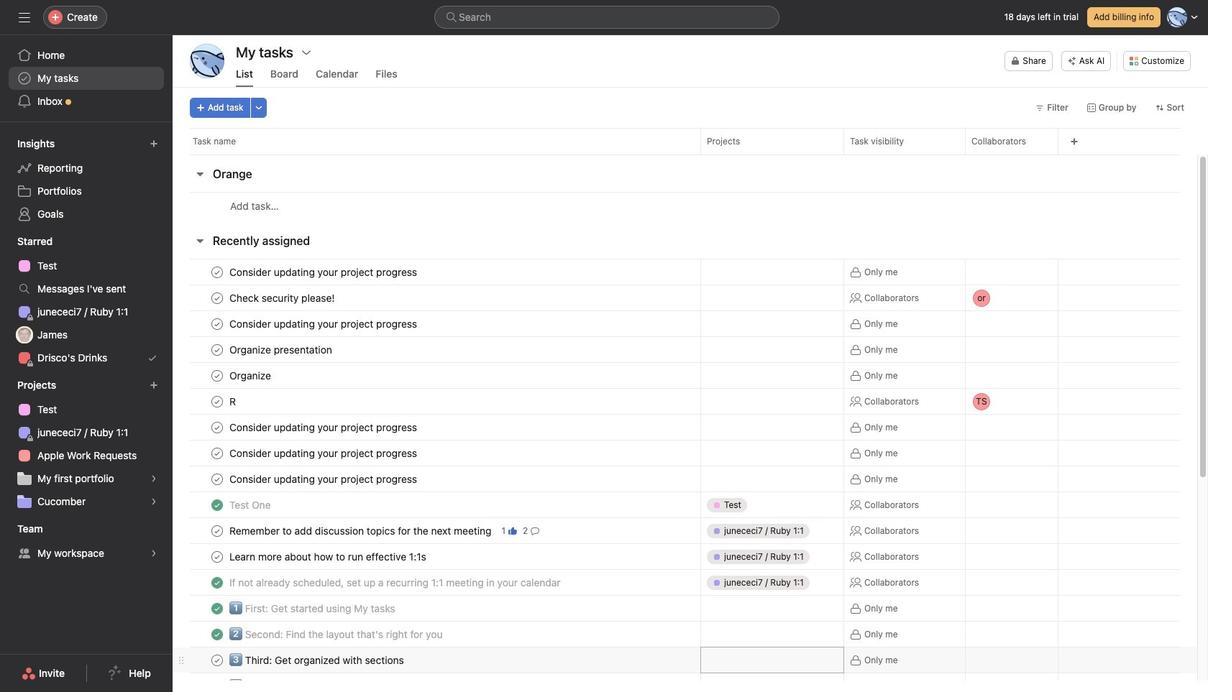Task type: vqa. For each thing, say whether or not it's contained in the screenshot.
Numbered List image
no



Task type: locate. For each thing, give the bounding box(es) containing it.
mark complete image inside organize presentation cell
[[209, 341, 226, 358]]

header recently assigned tree grid
[[173, 259, 1197, 693]]

6 mark complete image from the top
[[209, 548, 226, 566]]

4 consider updating your project progress cell from the top
[[173, 440, 700, 467]]

mark complete image for task name text field inside the 3️⃣ third: get organized with sections cell
[[209, 652, 226, 669]]

mark complete checkbox inside check security please! cell
[[209, 289, 226, 307]]

7 task name text field from the top
[[227, 602, 400, 616]]

task name text field for mark complete option for 3rd linked projects for consider updating your project progress "cell" from the bottom of the header recently assigned tree grid
[[227, 420, 421, 435]]

see details, my first portfolio image
[[150, 475, 158, 483]]

mark complete image inside 3️⃣ third: get organized with sections cell
[[209, 652, 226, 669]]

6 task name text field from the top
[[227, 576, 565, 590]]

2 task name text field from the top
[[227, 291, 339, 305]]

mark complete checkbox for r cell
[[209, 393, 226, 410]]

more actions image
[[254, 104, 263, 112]]

2 mark complete checkbox from the top
[[209, 289, 226, 307]]

mark complete image for mark complete checkbox inside check security please! cell
[[209, 289, 226, 307]]

4️⃣ fourth: stay on top of incoming work cell
[[173, 673, 700, 693]]

mark complete image for first mark complete checkbox from the top task name text field
[[209, 264, 226, 281]]

8 task name text field from the top
[[227, 627, 447, 642]]

1 completed checkbox from the top
[[209, 574, 226, 591]]

1 linked projects for consider updating your project progress cell from the top
[[700, 259, 844, 285]]

4 mark complete image from the top
[[209, 367, 226, 384]]

mark complete checkbox for organize presentation cell
[[209, 341, 226, 358]]

7 task name text field from the top
[[227, 472, 421, 486]]

completed checkbox inside 1️⃣ first: get started using my tasks cell
[[209, 600, 226, 617]]

linked projects for 3️⃣ third: get organized with sections cell
[[700, 647, 844, 674]]

7 mark complete image from the top
[[209, 652, 226, 669]]

projects element
[[0, 373, 173, 516]]

0 vertical spatial mark complete checkbox
[[209, 367, 226, 384]]

list box
[[434, 6, 780, 29]]

mark complete checkbox for 3️⃣ third: get organized with sections cell
[[209, 652, 226, 669]]

linked projects for check security please! cell
[[700, 285, 844, 311]]

completed checkbox inside if not already scheduled, set up a recurring 1:1 meeting in your calendar cell
[[209, 574, 226, 591]]

mark complete image for third mark complete checkbox from the top of the header recently assigned tree grid task name text field
[[209, 315, 226, 333]]

0 vertical spatial completed image
[[209, 574, 226, 591]]

1 completed image from the top
[[209, 574, 226, 591]]

linked projects for organize presentation cell
[[700, 337, 844, 363]]

0 vertical spatial completed checkbox
[[209, 574, 226, 591]]

mark complete checkbox inside organize presentation cell
[[209, 341, 226, 358]]

5 mark complete checkbox from the top
[[209, 393, 226, 410]]

linked projects for consider updating your project progress cell
[[700, 259, 844, 285], [700, 311, 844, 337], [700, 414, 844, 441], [700, 440, 844, 467], [700, 466, 844, 493]]

2 completed image from the top
[[209, 600, 226, 617]]

mark complete checkbox for check security please! cell
[[209, 289, 226, 307]]

1 vertical spatial completed image
[[209, 626, 226, 643]]

linked projects for 1️⃣ first: get started using my tasks cell
[[700, 595, 844, 622]]

2 vertical spatial completed checkbox
[[209, 626, 226, 643]]

1 vertical spatial collapse task list for this group image
[[194, 235, 206, 247]]

1 mark complete image from the top
[[209, 264, 226, 281]]

Task name text field
[[227, 265, 421, 279], [227, 291, 339, 305], [227, 317, 421, 331], [227, 343, 336, 357], [227, 394, 242, 409], [227, 420, 421, 435], [227, 472, 421, 486], [227, 627, 447, 642], [227, 653, 408, 668], [227, 679, 421, 693]]

1 like. you liked this task image
[[508, 527, 517, 535]]

mark complete checkbox inside the remember to add discussion topics for the next meeting cell
[[209, 522, 226, 540]]

collapse task list for this group image
[[194, 168, 206, 180], [194, 235, 206, 247]]

task name text field inside r cell
[[227, 394, 242, 409]]

5 mark complete image from the top
[[209, 471, 226, 488]]

3 mark complete checkbox from the top
[[209, 445, 226, 462]]

2 completed checkbox from the top
[[209, 600, 226, 617]]

mark complete image inside learn more about how to run effective 1:1s cell
[[209, 548, 226, 566]]

0 vertical spatial completed image
[[209, 497, 226, 514]]

1 mark complete image from the top
[[209, 289, 226, 307]]

completed image
[[209, 497, 226, 514], [209, 600, 226, 617]]

mark complete image inside r cell
[[209, 393, 226, 410]]

10 task name text field from the top
[[227, 679, 421, 693]]

1 mark complete checkbox from the top
[[209, 367, 226, 384]]

5 task name text field from the top
[[227, 394, 242, 409]]

4 mark complete image from the top
[[209, 445, 226, 462]]

hide sidebar image
[[19, 12, 30, 23]]

completed checkbox for 2️⃣ second: find the layout that's right for you cell
[[209, 626, 226, 643]]

2 completed image from the top
[[209, 626, 226, 643]]

task name text field for mark complete option for 4th linked projects for consider updating your project progress "cell" from the top of the header recently assigned tree grid
[[227, 446, 421, 461]]

task name text field for fourth mark complete checkbox from the bottom
[[227, 472, 421, 486]]

see details, cucomber image
[[150, 498, 158, 506]]

Mark complete checkbox
[[209, 367, 226, 384], [209, 419, 226, 436], [209, 445, 226, 462]]

completed image
[[209, 574, 226, 591], [209, 626, 226, 643]]

remember to add discussion topics for the next meeting cell
[[173, 518, 700, 544]]

task name text field for mark complete checkbox inside check security please! cell
[[227, 291, 339, 305]]

6 mark complete checkbox from the top
[[209, 471, 226, 488]]

task name text field inside 3️⃣ third: get organized with sections cell
[[227, 653, 408, 668]]

0 vertical spatial collapse task list for this group image
[[194, 168, 206, 180]]

2 mark complete image from the top
[[209, 315, 226, 333]]

task name text field inside if not already scheduled, set up a recurring 1:1 meeting in your calendar cell
[[227, 576, 565, 590]]

mark complete image for fourth mark complete checkbox from the bottom
[[209, 471, 226, 488]]

6 task name text field from the top
[[227, 420, 421, 435]]

1 vertical spatial mark complete checkbox
[[209, 419, 226, 436]]

Task name text field
[[227, 369, 275, 383], [227, 446, 421, 461], [227, 498, 275, 512], [227, 524, 496, 538], [227, 550, 431, 564], [227, 576, 565, 590], [227, 602, 400, 616]]

completed checkbox inside 2️⃣ second: find the layout that's right for you cell
[[209, 626, 226, 643]]

9 task name text field from the top
[[227, 653, 408, 668]]

mark complete image
[[209, 264, 226, 281], [209, 315, 226, 333], [209, 341, 226, 358], [209, 367, 226, 384], [209, 522, 226, 540], [209, 548, 226, 566], [209, 652, 226, 669]]

4 task name text field from the top
[[227, 343, 336, 357]]

teams element
[[0, 516, 173, 568]]

2 mark complete checkbox from the top
[[209, 419, 226, 436]]

mark complete checkbox for the linked projects for organize cell
[[209, 367, 226, 384]]

mark complete checkbox inside r cell
[[209, 393, 226, 410]]

mark complete checkbox inside learn more about how to run effective 1:1s cell
[[209, 548, 226, 566]]

task name text field for first mark complete checkbox from the top
[[227, 265, 421, 279]]

linked projects for 4️⃣ fourth: stay on top of incoming work cell
[[700, 673, 844, 693]]

task name text field inside check security please! cell
[[227, 291, 339, 305]]

mark complete image for task name text box within the remember to add discussion topics for the next meeting cell
[[209, 522, 226, 540]]

2 task name text field from the top
[[227, 446, 421, 461]]

completed image for 1️⃣ first: get started using my tasks cell
[[209, 600, 226, 617]]

mark complete checkbox for the remember to add discussion topics for the next meeting cell
[[209, 522, 226, 540]]

completed image for test one cell
[[209, 497, 226, 514]]

add field image
[[1070, 137, 1079, 146]]

new project or portfolio image
[[150, 381, 158, 390]]

completed image inside test one cell
[[209, 497, 226, 514]]

3 task name text field from the top
[[227, 498, 275, 512]]

Completed checkbox
[[209, 574, 226, 591], [209, 600, 226, 617], [209, 626, 226, 643]]

task name text field inside 2️⃣ second: find the layout that's right for you cell
[[227, 627, 447, 642]]

5 mark complete image from the top
[[209, 522, 226, 540]]

1 consider updating your project progress cell from the top
[[173, 259, 700, 285]]

2 consider updating your project progress cell from the top
[[173, 311, 700, 337]]

task name text field inside "organize" cell
[[227, 369, 275, 383]]

task name text field inside 1️⃣ first: get started using my tasks cell
[[227, 602, 400, 616]]

task name text field inside test one cell
[[227, 498, 275, 512]]

completed image inside 1️⃣ first: get started using my tasks cell
[[209, 600, 226, 617]]

cell
[[844, 673, 966, 693]]

1 completed image from the top
[[209, 497, 226, 514]]

9 mark complete checkbox from the top
[[209, 652, 226, 669]]

1 vertical spatial completed checkbox
[[209, 600, 226, 617]]

4 mark complete checkbox from the top
[[209, 341, 226, 358]]

3 mark complete image from the top
[[209, 341, 226, 358]]

8 mark complete checkbox from the top
[[209, 548, 226, 566]]

5 consider updating your project progress cell from the top
[[173, 466, 700, 493]]

1 task name text field from the top
[[227, 369, 275, 383]]

3 task name text field from the top
[[227, 317, 421, 331]]

mark complete image inside "organize" cell
[[209, 367, 226, 384]]

mark complete checkbox inside "organize" cell
[[209, 367, 226, 384]]

mark complete image inside check security please! cell
[[209, 289, 226, 307]]

consider updating your project progress cell
[[173, 259, 700, 285], [173, 311, 700, 337], [173, 414, 700, 441], [173, 440, 700, 467], [173, 466, 700, 493]]

7 mark complete checkbox from the top
[[209, 522, 226, 540]]

5 task name text field from the top
[[227, 550, 431, 564]]

Mark complete checkbox
[[209, 264, 226, 281], [209, 289, 226, 307], [209, 315, 226, 333], [209, 341, 226, 358], [209, 393, 226, 410], [209, 471, 226, 488], [209, 522, 226, 540], [209, 548, 226, 566], [209, 652, 226, 669]]

task name text field inside learn more about how to run effective 1:1s cell
[[227, 550, 431, 564]]

new insights image
[[150, 140, 158, 148]]

mark complete image
[[209, 289, 226, 307], [209, 393, 226, 410], [209, 419, 226, 436], [209, 445, 226, 462], [209, 471, 226, 488]]

1 vertical spatial completed image
[[209, 600, 226, 617]]

completed image inside 2️⃣ second: find the layout that's right for you cell
[[209, 626, 226, 643]]

mark complete image inside the remember to add discussion topics for the next meeting cell
[[209, 522, 226, 540]]

1 task name text field from the top
[[227, 265, 421, 279]]

4 task name text field from the top
[[227, 524, 496, 538]]

completed image inside if not already scheduled, set up a recurring 1:1 meeting in your calendar cell
[[209, 574, 226, 591]]

task name text field inside organize presentation cell
[[227, 343, 336, 357]]

3 mark complete image from the top
[[209, 419, 226, 436]]

mark complete checkbox inside 3️⃣ third: get organized with sections cell
[[209, 652, 226, 669]]

starred element
[[0, 229, 173, 373]]

row
[[173, 128, 1208, 155], [190, 154, 1180, 155], [173, 192, 1197, 219], [173, 259, 1197, 285], [173, 284, 1197, 312], [173, 311, 1197, 337], [173, 337, 1197, 363], [173, 362, 1197, 389], [173, 387, 1197, 416], [173, 414, 1197, 441], [173, 440, 1197, 467], [173, 466, 1197, 493], [173, 492, 1197, 518], [173, 518, 1197, 544], [173, 544, 1197, 570], [173, 570, 1197, 596], [173, 595, 1197, 622], [173, 621, 1197, 648], [173, 647, 1197, 674], [173, 673, 1197, 693]]

2 vertical spatial mark complete checkbox
[[209, 445, 226, 462]]

mark complete image for mark complete checkbox within r cell
[[209, 393, 226, 410]]

learn more about how to run effective 1:1s cell
[[173, 544, 700, 570]]

3 consider updating your project progress cell from the top
[[173, 414, 700, 441]]

2 mark complete image from the top
[[209, 393, 226, 410]]

1 collapse task list for this group image from the top
[[194, 168, 206, 180]]

mark complete image for mark complete option for 3rd linked projects for consider updating your project progress "cell" from the bottom of the header recently assigned tree grid
[[209, 419, 226, 436]]

3 completed checkbox from the top
[[209, 626, 226, 643]]

task name text field inside the remember to add discussion topics for the next meeting cell
[[227, 524, 496, 538]]

global element
[[0, 35, 173, 122]]

organize presentation cell
[[173, 337, 700, 363]]



Task type: describe. For each thing, give the bounding box(es) containing it.
consider updating your project progress cell for 3rd linked projects for consider updating your project progress "cell" from the bottom of the header recently assigned tree grid
[[173, 414, 700, 441]]

completed image for completed checkbox inside 2️⃣ second: find the layout that's right for you cell
[[209, 626, 226, 643]]

completed checkbox for 1️⃣ first: get started using my tasks cell
[[209, 600, 226, 617]]

show options image
[[301, 47, 312, 58]]

3 linked projects for consider updating your project progress cell from the top
[[700, 414, 844, 441]]

task name text field for completed checkbox within the if not already scheduled, set up a recurring 1:1 meeting in your calendar cell
[[227, 576, 565, 590]]

mark complete image for task name text box in the "organize" cell
[[209, 367, 226, 384]]

consider updating your project progress cell for first linked projects for consider updating your project progress "cell" from the bottom of the header recently assigned tree grid
[[173, 466, 700, 493]]

task name text field for mark complete checkbox within r cell
[[227, 394, 242, 409]]

organize cell
[[173, 362, 700, 389]]

mark complete image for task name text box inside learn more about how to run effective 1:1s cell
[[209, 548, 226, 566]]

mark complete image for task name text field in organize presentation cell
[[209, 341, 226, 358]]

linked projects for 2️⃣ second: find the layout that's right for you cell
[[700, 621, 844, 648]]

task name text field for mark complete checkbox within the the remember to add discussion topics for the next meeting cell
[[227, 524, 496, 538]]

linked projects for organize cell
[[700, 362, 844, 389]]

if not already scheduled, set up a recurring 1:1 meeting in your calendar cell
[[173, 570, 700, 596]]

4 linked projects for consider updating your project progress cell from the top
[[700, 440, 844, 467]]

mark complete image for mark complete option for 4th linked projects for consider updating your project progress "cell" from the top of the header recently assigned tree grid
[[209, 445, 226, 462]]

consider updating your project progress cell for 5th linked projects for consider updating your project progress "cell" from the bottom
[[173, 259, 700, 285]]

task name text field for completed checkbox within the 1️⃣ first: get started using my tasks cell
[[227, 602, 400, 616]]

1️⃣ first: get started using my tasks cell
[[173, 595, 700, 622]]

mark complete checkbox for 4th linked projects for consider updating your project progress "cell" from the top of the header recently assigned tree grid
[[209, 445, 226, 462]]

2️⃣ second: find the layout that's right for you cell
[[173, 621, 700, 648]]

consider updating your project progress cell for 2nd linked projects for consider updating your project progress "cell" from the top
[[173, 311, 700, 337]]

2 collapse task list for this group image from the top
[[194, 235, 206, 247]]

Completed checkbox
[[209, 497, 226, 514]]

consider updating your project progress cell for 4th linked projects for consider updating your project progress "cell" from the top of the header recently assigned tree grid
[[173, 440, 700, 467]]

5 linked projects for consider updating your project progress cell from the top
[[700, 466, 844, 493]]

insights element
[[0, 131, 173, 229]]

task name text field for third mark complete checkbox from the top of the header recently assigned tree grid
[[227, 317, 421, 331]]

task name text field for completed checkbox inside 2️⃣ second: find the layout that's right for you cell
[[227, 627, 447, 642]]

task name text field for mark complete checkbox in learn more about how to run effective 1:1s cell
[[227, 550, 431, 564]]

2 comments image
[[531, 527, 540, 535]]

completed checkbox for if not already scheduled, set up a recurring 1:1 meeting in your calendar cell
[[209, 574, 226, 591]]

task name text field for completed option
[[227, 498, 275, 512]]

3️⃣ third: get organized with sections cell
[[173, 647, 700, 674]]

2 linked projects for consider updating your project progress cell from the top
[[700, 311, 844, 337]]

mark complete checkbox for 3rd linked projects for consider updating your project progress "cell" from the bottom of the header recently assigned tree grid
[[209, 419, 226, 436]]

linked projects for r cell
[[700, 388, 844, 415]]

see details, my workspace image
[[150, 549, 158, 558]]

task name text field for mark complete option within the "organize" cell
[[227, 369, 275, 383]]

view profile settings image
[[190, 44, 224, 78]]

task name text field inside the 4️⃣ fourth: stay on top of incoming work cell
[[227, 679, 421, 693]]

check security please! cell
[[173, 285, 700, 311]]

1 mark complete checkbox from the top
[[209, 264, 226, 281]]

test one cell
[[173, 492, 700, 518]]

task name text field for mark complete checkbox inside the organize presentation cell
[[227, 343, 336, 357]]

completed image for completed checkbox within the if not already scheduled, set up a recurring 1:1 meeting in your calendar cell
[[209, 574, 226, 591]]

3 mark complete checkbox from the top
[[209, 315, 226, 333]]

task name text field for mark complete checkbox inside 3️⃣ third: get organized with sections cell
[[227, 653, 408, 668]]

r cell
[[173, 388, 700, 415]]

mark complete checkbox for learn more about how to run effective 1:1s cell at bottom
[[209, 548, 226, 566]]



